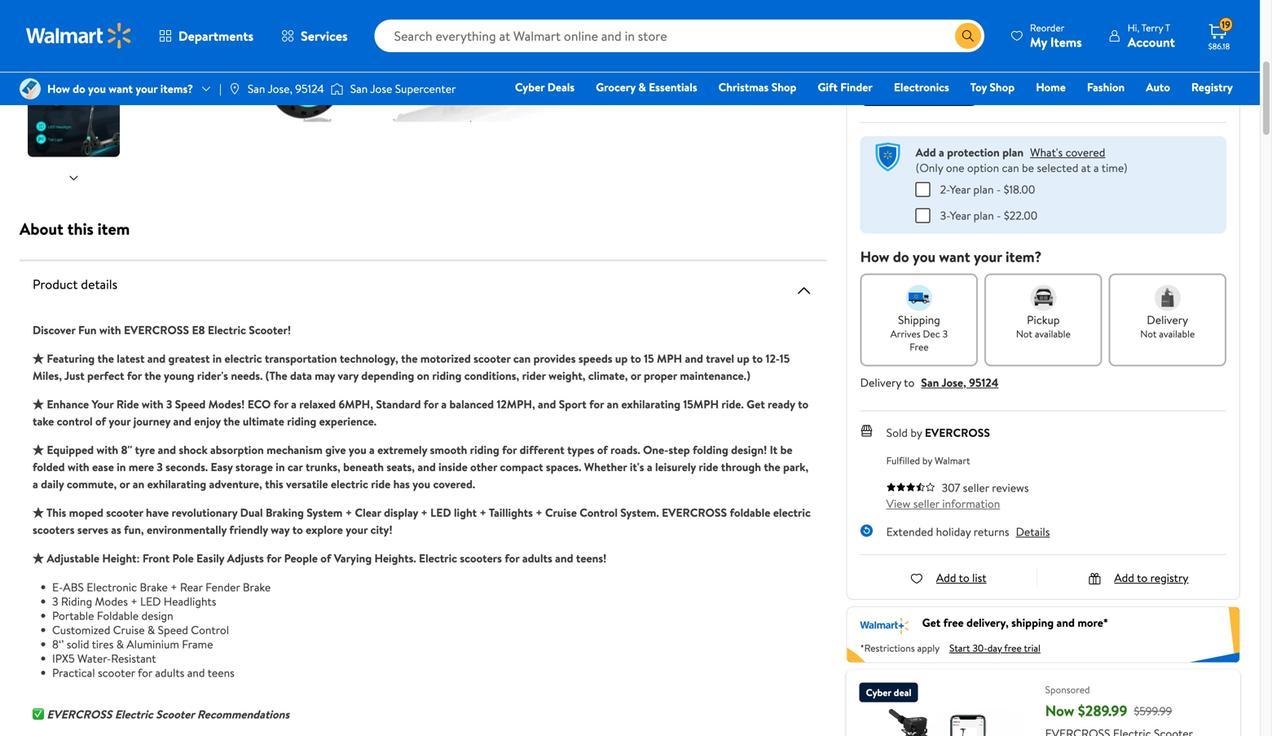 Task type: locate. For each thing, give the bounding box(es) containing it.
ride left has
[[371, 476, 391, 492]]

shop right toy
[[990, 79, 1015, 95]]

commute,
[[67, 476, 117, 492]]

★ featuring the latest and greatest in electric transportation technology, the motorized scooter can provides speeds up to 15 mph and travel up to
[[33, 351, 766, 367]]

of down your
[[95, 413, 106, 429]]

led right "foldable"
[[140, 594, 161, 610]]

0 horizontal spatial or
[[120, 476, 130, 492]]

in left car
[[276, 459, 285, 475]]

1 horizontal spatial not
[[1141, 327, 1157, 341]]

how do you want your item?
[[861, 246, 1042, 267]]

,
[[59, 368, 62, 384], [370, 396, 373, 412], [532, 396, 535, 412]]

for up the compact at the bottom left
[[502, 442, 517, 458]]

*restrictions
[[861, 641, 915, 655]]

cruise for &
[[113, 622, 145, 638]]

exhilarating inside design! it be folded with ease in mere 3 seconds. easy storage in car trunks, beneath seats, and inside other compact spaces. whether it's a leisurely ride through the park, a daily commute, or an exhilarating adventure, this versatile electric ride has you covered.
[[147, 476, 206, 492]]

1 vertical spatial an
[[133, 476, 145, 492]]

just
[[64, 368, 85, 384]]

practical
[[52, 665, 95, 681]]

2 horizontal spatial of
[[597, 442, 608, 458]]

evercross up walmart
[[925, 425, 991, 441]]

★ adjustable height : front pole easily adjusts for people of varying heights. electric scooters for adults and teens!
[[33, 550, 607, 566]]

an inside design! it be folded with ease in mere 3 seconds. easy storage in car trunks, beneath seats, and inside other compact spaces. whether it's a leisurely ride through the park, a daily commute, or an exhilarating adventure, this versatile electric ride has you covered.
[[133, 476, 145, 492]]

1 available from the left
[[1035, 327, 1071, 341]]

, down 'rider'
[[532, 396, 535, 412]]

1 vertical spatial :
[[137, 550, 140, 566]]

0 horizontal spatial not
[[1017, 327, 1033, 341]]

seconds.
[[166, 459, 208, 475]]

speed down headlights
[[158, 622, 188, 638]]

fun,
[[124, 522, 144, 538]]

not for delivery
[[1141, 327, 1157, 341]]

1 year from the top
[[950, 181, 971, 197]]

abs
[[63, 579, 84, 595]]

in for greatest
[[213, 351, 222, 367]]

cruise inside e-abs electronic brake + rear fender brake 3 riding modes + led headlights portable foldable design customized cruise & speed control 8'' solid tires & aluminium frame ipx5 water-resistant practical scooter for adults and teens
[[113, 622, 145, 638]]

grocery & essentials
[[596, 79, 698, 95]]

the down 'it'
[[764, 459, 781, 475]]

- left $22.00
[[997, 207, 1002, 223]]

1 vertical spatial scooter
[[106, 505, 143, 521]]

an down mere
[[133, 476, 145, 492]]

★ left adjustable
[[33, 550, 44, 566]]

proper
[[644, 368, 678, 384]]

cyber inside "link"
[[515, 79, 545, 95]]

2 vertical spatial scooter
[[98, 665, 135, 681]]

with
[[99, 322, 121, 338], [142, 396, 164, 412], [97, 442, 118, 458], [68, 459, 89, 475]]

available
[[1035, 327, 1071, 341], [1160, 327, 1196, 341]]

1 horizontal spatial seller
[[964, 480, 990, 496]]

scooter up as
[[106, 505, 143, 521]]

year for 3-
[[950, 207, 971, 223]]

0 horizontal spatial in
[[117, 459, 126, 475]]

0 horizontal spatial control
[[191, 622, 229, 638]]

want for item?
[[940, 246, 971, 267]]

★ for ★ adjustable height : front pole easily adjusts for people of varying heights. electric scooters for adults and teens!
[[33, 550, 44, 566]]

in down 8''
[[117, 459, 126, 475]]

walmart plus image
[[861, 615, 910, 635]]

step
[[669, 442, 690, 458]]

3 up journey
[[166, 396, 172, 412]]

get inside banner
[[923, 615, 941, 631]]

0 horizontal spatial shop
[[772, 79, 797, 95]]

add for add to list
[[937, 570, 957, 586]]

modes right riding
[[95, 594, 128, 610]]

ride down folding
[[699, 459, 719, 475]]

and inside banner
[[1057, 615, 1076, 631]]

1 vertical spatial cyber
[[867, 686, 892, 700]]

folded
[[33, 459, 65, 475]]

the up , just perfect for the young rider's needs. (the data may vary depending on riding conditions, rider weight, climate, or proper maintenance.)
[[401, 351, 418, 367]]

speed up enjoy
[[175, 396, 206, 412]]

park,
[[784, 459, 809, 475]]

0 vertical spatial electric
[[225, 351, 262, 367]]

a left "one"
[[939, 144, 945, 160]]

start 30-day free trial
[[950, 641, 1041, 655]]

0 vertical spatial jose,
[[268, 81, 293, 97]]

★ left the this
[[33, 505, 44, 521]]

not for pickup
[[1017, 327, 1033, 341]]

scooter up conditions,
[[474, 351, 511, 367]]

control left system.
[[580, 505, 618, 521]]

cyber inside now $289.99 group
[[867, 686, 892, 700]]

can up 'rider'
[[514, 351, 531, 367]]

1 vertical spatial electric
[[331, 476, 369, 492]]

0 vertical spatial adults
[[523, 550, 553, 566]]

0 vertical spatial want
[[109, 81, 133, 97]]

1 horizontal spatial jose,
[[942, 374, 967, 390]]

2 shop from the left
[[990, 79, 1015, 95]]

2 year from the top
[[950, 207, 971, 223]]

provides
[[534, 351, 576, 367]]

cruise for control
[[546, 505, 577, 521]]

evercross up latest
[[124, 322, 189, 338]]

0 horizontal spatial modes
[[95, 594, 128, 610]]

cyber monday deals image
[[861, 0, 1227, 28]]

★ for ★ featuring the latest and greatest in electric transportation technology, the motorized scooter can provides speeds up to 15 mph and travel up to
[[33, 351, 44, 367]]

electric down beneath
[[331, 476, 369, 492]]

fulfilled by walmart
[[887, 454, 971, 467]]

you inside design! it be folded with ease in mere 3 seconds. easy storage in car trunks, beneath seats, and inside other compact spaces. whether it's a leisurely ride through the park, a daily commute, or an exhilarating adventure, this versatile electric ride has you covered.
[[413, 476, 431, 492]]

exhilarating down seconds.
[[147, 476, 206, 492]]

95124 down services dropdown button
[[295, 81, 324, 97]]

you
[[88, 81, 106, 97], [913, 246, 936, 267], [349, 442, 367, 458], [413, 476, 431, 492]]

0 vertical spatial free
[[944, 615, 964, 631]]

evercross e8 electric scooter - 8" tires, 350w motor up to 15 mph & 12 miles, 3 speed modes foldable commuter electric scooter - image 5 of 9 image
[[28, 62, 123, 157]]

electric up needs.
[[225, 351, 262, 367]]

add inside add a protection plan what's covered (only one option can be selected at a time)
[[916, 144, 937, 160]]

free up start
[[944, 615, 964, 631]]

mph
[[657, 351, 683, 367]]

ride.
[[722, 396, 744, 412]]

0 horizontal spatial do
[[73, 81, 85, 97]]

modes up enjoy
[[208, 396, 242, 412]]

evercross down leisurely
[[662, 505, 728, 521]]

0 vertical spatial electric
[[208, 322, 246, 338]]

1 vertical spatial -
[[997, 207, 1002, 223]]

1 vertical spatial plan
[[974, 181, 994, 197]]

shop for toy shop
[[990, 79, 1015, 95]]

electric inside ★ this moped scooter have revolutionary dual braking system + clear display + led light + taillights + cruise control system. evercross foldable electric scooters serves as fun, environmentally friendly way to explore your city!
[[774, 505, 811, 521]]

1 horizontal spatial electric
[[208, 322, 246, 338]]

1 vertical spatial or
[[120, 476, 130, 492]]

3-Year plan - $22.00 checkbox
[[916, 208, 931, 223]]

deal
[[894, 686, 912, 700]]

1 shop from the left
[[772, 79, 797, 95]]

0 vertical spatial get
[[747, 396, 765, 412]]

1 horizontal spatial up
[[737, 351, 750, 367]]

*restrictions apply
[[861, 641, 940, 655]]

seller down "3.6515 stars out of 5, based on 307 seller reviews" element
[[914, 496, 940, 511]]

water-
[[77, 651, 111, 667]]

and inside design! it be folded with ease in mere 3 seconds. easy storage in car trunks, beneath seats, and inside other compact spaces. whether it's a leisurely ride through the park, a daily commute, or an exhilarating adventure, this versatile electric ride has you covered.
[[418, 459, 436, 475]]

0 horizontal spatial available
[[1035, 327, 1071, 341]]

journey
[[134, 413, 171, 429]]

e-abs electronic brake + rear fender brake 3 riding modes + led headlights portable foldable design customized cruise & speed control 8'' solid tires & aluminium frame ipx5 water-resistant practical scooter for adults and teens
[[52, 579, 271, 681]]

adults down taillights
[[523, 550, 553, 566]]

to inside ★ this moped scooter have revolutionary dual braking system + clear display + led light + taillights + cruise control system. evercross foldable electric scooters serves as fun, environmentally friendly way to explore your city!
[[292, 522, 303, 538]]

cyber left deals
[[515, 79, 545, 95]]

brake down adjusts
[[243, 579, 271, 595]]

1 vertical spatial be
[[781, 442, 793, 458]]

plan down the option
[[974, 181, 994, 197]]

15 inside 12-15 miles
[[780, 351, 790, 367]]

12mph
[[497, 396, 532, 412]]

 image for how
[[20, 78, 41, 99]]

1 horizontal spatial how
[[861, 246, 890, 267]]

1 horizontal spatial be
[[1023, 160, 1035, 176]]

0 horizontal spatial free
[[944, 615, 964, 631]]

cyber deals
[[515, 79, 575, 95]]

frame
[[182, 636, 213, 652]]

recommendations
[[197, 707, 290, 722]]

1 horizontal spatial 15
[[780, 351, 790, 367]]

3 right mere
[[157, 459, 163, 475]]

+ right the 'display'
[[421, 505, 428, 521]]

5 ★ from the top
[[33, 550, 44, 566]]

terry
[[1142, 21, 1164, 35]]

up up climate, on the left of the page
[[616, 351, 628, 367]]

2 vertical spatial of
[[321, 550, 331, 566]]

0 horizontal spatial scooters
[[33, 522, 75, 538]]

to right way
[[292, 522, 303, 538]]

0 horizontal spatial of
[[95, 413, 106, 429]]

riding down relaxed
[[287, 413, 317, 429]]

of up whether at the left bottom
[[597, 442, 608, 458]]

1 horizontal spatial  image
[[228, 82, 241, 95]]

scooter down tires
[[98, 665, 135, 681]]

0 horizontal spatial get
[[747, 396, 765, 412]]

2 not from the left
[[1141, 327, 1157, 341]]

riding inside the ride. get ready to take control of your journey and enjoy the ultimate riding experience.
[[287, 413, 317, 429]]

★ for ★ enhance your ride with 3 speed modes ! eco for a relaxed 6mph , standard for a balanced 12mph , and sport for an exhilarating 15mph
[[33, 396, 44, 412]]

: left front
[[137, 550, 140, 566]]

plan left what's
[[1003, 144, 1024, 160]]

0 vertical spatial be
[[1023, 160, 1035, 176]]

 image
[[331, 81, 344, 97]]

, just perfect for the young rider's needs. (the data may vary depending on riding conditions, rider weight, climate, or proper maintenance.)
[[59, 368, 751, 384]]

finder
[[841, 79, 873, 95]]

evercross e8 electric scooter - 8" tires, 350w motor up to 15 mph & 12 miles, 3 speed modes foldable commuter electric scooter - image 4 of 9 image
[[28, 0, 123, 52]]

$22.00
[[1004, 207, 1038, 223]]

30-
[[973, 641, 988, 655]]

your inside the ride. get ready to take control of your journey and enjoy the ultimate riding experience.
[[109, 413, 131, 429]]

eco
[[248, 396, 271, 412]]

★ inside ★ this moped scooter have revolutionary dual braking system + clear display + led light + taillights + cruise control system. evercross foldable electric scooters serves as fun, environmentally friendly way to explore your city!
[[33, 505, 44, 521]]

not inside delivery not available
[[1141, 327, 1157, 341]]

black
[[930, 38, 956, 54], [906, 67, 933, 83]]

your down clear
[[346, 522, 368, 538]]

$599.99
[[1135, 703, 1173, 719]]

scooter inside ★ this moped scooter have revolutionary dual braking system + clear display + led light + taillights + cruise control system. evercross foldable electric scooters serves as fun, environmentally friendly way to explore your city!
[[106, 505, 143, 521]]

headlights
[[164, 594, 216, 610]]

3 inside e-abs electronic brake + rear fender brake 3 riding modes + led headlights portable foldable design customized cruise & speed control 8'' solid tires & aluminium frame ipx5 water-resistant practical scooter for adults and teens
[[52, 594, 58, 610]]

scooters down the this
[[33, 522, 75, 538]]

of inside the ride. get ready to take control of your journey and enjoy the ultimate riding experience.
[[95, 413, 106, 429]]

1 vertical spatial electric
[[419, 550, 457, 566]]

san jose, 95124
[[248, 81, 324, 97]]

modes inside e-abs electronic brake + rear fender brake 3 riding modes + led headlights portable foldable design customized cruise & speed control 8'' solid tires & aluminium frame ipx5 water-resistant practical scooter for adults and teens
[[95, 594, 128, 610]]

led
[[431, 505, 451, 521], [140, 594, 161, 610]]

it
[[770, 442, 778, 458]]

1 horizontal spatial can
[[1003, 160, 1020, 176]]

san right |
[[248, 81, 265, 97]]

want down "3-"
[[940, 246, 971, 267]]

cruise down spaces.
[[546, 505, 577, 521]]

cruise inside ★ this moped scooter have revolutionary dual braking system + clear display + led light + taillights + cruise control system. evercross foldable electric scooters serves as fun, environmentally friendly way to explore your city!
[[546, 505, 577, 521]]

1 horizontal spatial want
[[940, 246, 971, 267]]

2 available from the left
[[1160, 327, 1196, 341]]

plan for $22.00
[[974, 207, 995, 223]]

3 ★ from the top
[[33, 442, 44, 458]]

next image image
[[67, 172, 80, 185]]

available inside delivery not available
[[1160, 327, 1196, 341]]

1 horizontal spatial san
[[350, 81, 368, 97]]

1 horizontal spatial electric
[[331, 476, 369, 492]]

2 vertical spatial plan
[[974, 207, 995, 223]]

1 vertical spatial delivery
[[861, 374, 902, 390]]

shop inside "link"
[[772, 79, 797, 95]]

1 horizontal spatial scooters
[[460, 550, 502, 566]]

 image down walmart image
[[20, 78, 41, 99]]

1 vertical spatial how
[[861, 246, 890, 267]]

1 horizontal spatial of
[[321, 550, 331, 566]]

product details image
[[795, 281, 814, 300]]

1 horizontal spatial or
[[631, 368, 641, 384]]

to down free
[[904, 374, 915, 390]]

and inside e-abs electronic brake + rear fender brake 3 riding modes + led headlights portable foldable design customized cruise & speed control 8'' solid tires & aluminium frame ipx5 water-resistant practical scooter for adults and teens
[[187, 665, 205, 681]]

the right enjoy
[[224, 413, 240, 429]]

to left registry
[[1138, 570, 1148, 586]]

0 vertical spatial by
[[911, 425, 923, 441]]

4 ★ from the top
[[33, 505, 44, 521]]

riding up other
[[470, 442, 500, 458]]

get right ride.
[[747, 396, 765, 412]]

different
[[520, 442, 565, 458]]

0 horizontal spatial brake
[[140, 579, 168, 595]]

ride
[[699, 459, 719, 475], [371, 476, 391, 492]]

delivery up sold
[[861, 374, 902, 390]]

15
[[644, 351, 654, 367], [780, 351, 790, 367]]

in
[[213, 351, 222, 367], [117, 459, 126, 475], [276, 459, 285, 475]]

fender
[[206, 579, 240, 595]]

auto
[[1147, 79, 1171, 95]]

2 brake from the left
[[243, 579, 271, 595]]

add for add to registry
[[1115, 570, 1135, 586]]

1 horizontal spatial brake
[[243, 579, 271, 595]]

with inside design! it be folded with ease in mere 3 seconds. easy storage in car trunks, beneath seats, and inside other compact spaces. whether it's a leisurely ride through the park, a daily commute, or an exhilarating adventure, this versatile electric ride has you covered.
[[68, 459, 89, 475]]

shop for christmas shop
[[772, 79, 797, 95]]

1 vertical spatial control
[[191, 622, 229, 638]]

1 horizontal spatial cyber
[[867, 686, 892, 700]]

up right travel
[[737, 351, 750, 367]]

do down walmart image
[[73, 81, 85, 97]]

actual color list
[[858, 60, 1230, 109]]

1 vertical spatial modes
[[95, 594, 128, 610]]

1 ★ from the top
[[33, 351, 44, 367]]

what's
[[1031, 144, 1063, 160]]

scooters down light
[[460, 550, 502, 566]]

up
[[616, 351, 628, 367], [737, 351, 750, 367]]

6mph
[[339, 396, 370, 412]]

0 horizontal spatial want
[[109, 81, 133, 97]]

0 vertical spatial modes
[[208, 396, 242, 412]]

1 horizontal spatial adults
[[523, 550, 553, 566]]

delivery down intent image for delivery
[[1148, 312, 1189, 328]]

0 horizontal spatial up
[[616, 351, 628, 367]]

free
[[910, 340, 929, 354]]

19
[[1222, 18, 1231, 32]]

be up $18.00 on the right of the page
[[1023, 160, 1035, 176]]

control
[[580, 505, 618, 521], [191, 622, 229, 638]]

list
[[973, 570, 987, 586]]

this down storage
[[265, 476, 283, 492]]

for down latest
[[127, 368, 142, 384]]

1 vertical spatial year
[[950, 207, 971, 223]]

actual
[[861, 38, 893, 54]]

+ left rear
[[171, 579, 177, 595]]

young
[[164, 368, 195, 384]]

2 horizontal spatial electric
[[774, 505, 811, 521]]

2 15 from the left
[[780, 351, 790, 367]]

can
[[1003, 160, 1020, 176], [514, 351, 531, 367]]

0 horizontal spatial delivery
[[861, 374, 902, 390]]

san down free
[[922, 374, 940, 390]]

✅
[[33, 707, 44, 722]]

trial
[[1025, 641, 1041, 655]]

2 vertical spatial electric
[[774, 505, 811, 521]]

1 horizontal spatial get
[[923, 615, 941, 631]]

this inside design! it be folded with ease in mere 3 seconds. easy storage in car trunks, beneath seats, and inside other compact spaces. whether it's a leisurely ride through the park, a daily commute, or an exhilarating adventure, this versatile electric ride has you covered.
[[265, 476, 283, 492]]

1 vertical spatial scooters
[[460, 550, 502, 566]]

0 vertical spatial control
[[580, 505, 618, 521]]

0 vertical spatial plan
[[1003, 144, 1024, 160]]

design
[[141, 608, 173, 624]]

1 vertical spatial black
[[906, 67, 933, 83]]

1 vertical spatial this
[[265, 476, 283, 492]]

with up ease
[[97, 442, 118, 458]]

2 horizontal spatial in
[[276, 459, 285, 475]]

of right people
[[321, 550, 331, 566]]

to left mph
[[631, 351, 642, 367]]

cyber deal
[[867, 686, 912, 700]]

 image right |
[[228, 82, 241, 95]]

1 horizontal spatial :
[[923, 38, 926, 54]]

enhance
[[47, 396, 89, 412]]

cyber for cyber deal
[[867, 686, 892, 700]]

 image
[[20, 78, 41, 99], [228, 82, 241, 95]]

teens!
[[576, 550, 607, 566]]

rider's
[[197, 368, 228, 384]]

item?
[[1006, 246, 1042, 267]]

evercross right ✅
[[47, 707, 112, 722]]

&
[[639, 79, 646, 95], [148, 622, 155, 638], [116, 636, 124, 652]]

1 15 from the left
[[644, 351, 654, 367]]

cyber left deal
[[867, 686, 892, 700]]

delivery for to
[[861, 374, 902, 390]]

intent image for shipping image
[[907, 285, 933, 311]]

available down intent image for delivery
[[1160, 327, 1196, 341]]

2 vertical spatial riding
[[470, 442, 500, 458]]

an down climate, on the left of the page
[[607, 396, 619, 412]]

1 vertical spatial cruise
[[113, 622, 145, 638]]

get up apply
[[923, 615, 941, 631]]

how for how do you want your item?
[[861, 246, 890, 267]]

0 vertical spatial cruise
[[546, 505, 577, 521]]

0 horizontal spatial san
[[248, 81, 265, 97]]

2 ★ from the top
[[33, 396, 44, 412]]

add left registry
[[1115, 570, 1135, 586]]

1 not from the left
[[1017, 327, 1033, 341]]

0 horizontal spatial can
[[514, 351, 531, 367]]

sold
[[887, 425, 908, 441]]

available inside pickup not available
[[1035, 327, 1071, 341]]

moped
[[69, 505, 103, 521]]

adventure,
[[209, 476, 262, 492]]

get free delivery, shipping and more* banner
[[847, 606, 1241, 663]]

1 horizontal spatial delivery
[[1148, 312, 1189, 328]]

black up $165.99 on the right top
[[906, 67, 933, 83]]

or
[[631, 368, 641, 384], [120, 476, 130, 492]]

san for san jose supercenter
[[350, 81, 368, 97]]

ease
[[92, 459, 114, 475]]

+ left clear
[[346, 505, 352, 521]]

electric right foldable at the bottom right
[[774, 505, 811, 521]]

1 vertical spatial do
[[893, 246, 910, 267]]

balanced
[[450, 396, 494, 412]]

discover fun with evercross e8 electric scooter!
[[33, 322, 291, 338]]

teens
[[208, 665, 235, 681]]

greatest
[[168, 351, 210, 367]]

1 horizontal spatial control
[[580, 505, 618, 521]]

fulfilled
[[887, 454, 921, 467]]

year down "one"
[[950, 181, 971, 197]]

absorption
[[210, 442, 264, 458]]

0 vertical spatial scooters
[[33, 522, 75, 538]]

led left light
[[431, 505, 451, 521]]

delivery inside delivery not available
[[1148, 312, 1189, 328]]

brake
[[140, 579, 168, 595], [243, 579, 271, 595]]

and left 'more*'
[[1057, 615, 1076, 631]]

add to registry
[[1115, 570, 1189, 586]]

the inside the ride. get ready to take control of your journey and enjoy the ultimate riding experience.
[[224, 413, 240, 429]]

adults inside e-abs electronic brake + rear fender brake 3 riding modes + led headlights portable foldable design customized cruise & speed control 8'' solid tires & aluminium frame ipx5 water-resistant practical scooter for adults and teens
[[155, 665, 185, 681]]

riding down motorized
[[432, 368, 462, 384]]

1 vertical spatial get
[[923, 615, 941, 631]]

intent image for delivery image
[[1155, 285, 1181, 311]]

0 horizontal spatial riding
[[287, 413, 317, 429]]

search icon image
[[962, 29, 975, 42]]

not inside pickup not available
[[1017, 327, 1033, 341]]

0 vertical spatial black
[[930, 38, 956, 54]]

: up black $165.99
[[923, 38, 926, 54]]

cruise up the resistant
[[113, 622, 145, 638]]

featuring
[[47, 351, 95, 367]]

0 vertical spatial of
[[95, 413, 106, 429]]

and inside the ride. get ready to take control of your journey and enjoy the ultimate riding experience.
[[173, 413, 192, 429]]

in for ease
[[117, 459, 126, 475]]

riding
[[432, 368, 462, 384], [287, 413, 317, 429], [470, 442, 500, 458]]

0 vertical spatial ride
[[699, 459, 719, 475]]

auto link
[[1139, 78, 1178, 96]]

san left jose at the left top of the page
[[350, 81, 368, 97]]

electric left "scooter"
[[115, 707, 153, 722]]

tires
[[92, 636, 114, 652]]



Task type: vqa. For each thing, say whether or not it's contained in the screenshot.
the rightmost free
yes



Task type: describe. For each thing, give the bounding box(es) containing it.
1 vertical spatial can
[[514, 351, 531, 367]]

led inside e-abs electronic brake + rear fender brake 3 riding modes + led headlights portable foldable design customized cruise & speed control 8'' solid tires & aluminium frame ipx5 water-resistant practical scooter for adults and teens
[[140, 594, 161, 610]]

environmentally
[[147, 522, 227, 538]]

0 horizontal spatial &
[[116, 636, 124, 652]]

0 vertical spatial :
[[923, 38, 926, 54]]

with up journey
[[142, 396, 164, 412]]

christmas
[[719, 79, 769, 95]]

vary
[[338, 368, 359, 384]]

3-
[[941, 207, 950, 223]]

307
[[942, 480, 961, 496]]

1 horizontal spatial exhilarating
[[622, 396, 681, 412]]

1 up from the left
[[616, 351, 628, 367]]

the up perfect
[[97, 351, 114, 367]]

add a protection plan what's covered (only one option can be selected at a time)
[[916, 144, 1128, 176]]

★ enhance your ride with 3 speed modes ! eco for a relaxed 6mph , standard for a balanced 12mph , and sport for an exhilarating 15mph
[[33, 396, 719, 412]]

2-Year plan - $18.00 checkbox
[[916, 182, 931, 197]]

and right mph
[[685, 351, 704, 367]]

your inside ★ this moped scooter have revolutionary dual braking system + clear display + led light + taillights + cruise control system. evercross foldable electric scooters serves as fun, environmentally friendly way to explore your city!
[[346, 522, 368, 538]]

my
[[1031, 33, 1048, 51]]

jose
[[370, 81, 393, 97]]

services
[[301, 27, 348, 45]]

solid
[[67, 636, 89, 652]]

for right eco
[[274, 396, 289, 412]]

plan for $18.00
[[974, 181, 994, 197]]

1 horizontal spatial ride
[[699, 459, 719, 475]]

product details
[[33, 275, 117, 293]]

★ for ★ this moped scooter have revolutionary dual braking system + clear display + led light + taillights + cruise control system. evercross foldable electric scooters serves as fun, environmentally friendly way to explore your city!
[[33, 505, 44, 521]]

a left daily
[[33, 476, 38, 492]]

1 horizontal spatial 95124
[[970, 374, 999, 390]]

extended holiday returns details
[[887, 524, 1051, 540]]

add to registry button
[[1089, 570, 1189, 586]]

add to list button
[[911, 570, 987, 586]]

details
[[81, 275, 117, 293]]

about this item
[[20, 217, 130, 240]]

1 horizontal spatial &
[[148, 622, 155, 638]]

sold by evercross
[[887, 425, 991, 441]]

0 horizontal spatial 95124
[[295, 81, 324, 97]]

a left relaxed
[[291, 396, 297, 412]]

Search search field
[[375, 20, 985, 52]]

1 vertical spatial of
[[597, 442, 608, 458]]

year for 2-
[[950, 181, 971, 197]]

$289.99
[[1079, 701, 1128, 721]]

control
[[57, 413, 93, 429]]

0 vertical spatial or
[[631, 368, 641, 384]]

and right tyre
[[158, 442, 176, 458]]

data
[[290, 368, 312, 384]]

you down 3-year plan - $22.00 checkbox
[[913, 246, 936, 267]]

2 horizontal spatial &
[[639, 79, 646, 95]]

fashion
[[1088, 79, 1126, 95]]

for down 'on'
[[424, 396, 439, 412]]

for left people
[[267, 550, 282, 566]]

storage
[[236, 459, 273, 475]]

versatile
[[286, 476, 328, 492]]

people
[[284, 550, 318, 566]]

get inside the ride. get ready to take control of your journey and enjoy the ultimate riding experience.
[[747, 396, 765, 412]]

inside
[[439, 459, 468, 475]]

christmas shop
[[719, 79, 797, 95]]

holiday
[[937, 524, 971, 540]]

needs.
[[231, 368, 263, 384]]

you up beneath
[[349, 442, 367, 458]]

daily
[[41, 476, 64, 492]]

2 horizontal spatial san
[[922, 374, 940, 390]]

+ right taillights
[[536, 505, 543, 521]]

or inside design! it be folded with ease in mere 3 seconds. easy storage in car trunks, beneath seats, and inside other compact spaces. whether it's a leisurely ride through the park, a daily commute, or an exhilarating adventure, this versatile electric ride has you covered.
[[120, 476, 130, 492]]

view
[[887, 496, 911, 511]]

now $289.99 group
[[847, 670, 1241, 736]]

0 horizontal spatial electric
[[225, 351, 262, 367]]

3 inside design! it be folded with ease in mere 3 seconds. easy storage in car trunks, beneath seats, and inside other compact spaces. whether it's a leisurely ride through the park, a daily commute, or an exhilarating adventure, this versatile electric ride has you covered.
[[157, 459, 163, 475]]

want for items?
[[109, 81, 133, 97]]

★ for ★ equipped with 8'' tyre and shock absorption mechanism give you a extremely smooth riding for different types of roads. one-step folding
[[33, 442, 44, 458]]

walmart+ link
[[1178, 101, 1241, 119]]

led inside ★ this moped scooter have revolutionary dual braking system + clear display + led light + taillights + cruise control system. evercross foldable electric scooters serves as fun, environmentally friendly way to explore your city!
[[431, 505, 451, 521]]

climate,
[[589, 368, 628, 384]]

a right at
[[1094, 160, 1100, 176]]

get free delivery, shipping and more*
[[923, 615, 1109, 631]]

scooter inside e-abs electronic brake + rear fender brake 3 riding modes + led headlights portable foldable design customized cruise & speed control 8'' solid tires & aluminium frame ipx5 water-resistant practical scooter for adults and teens
[[98, 665, 135, 681]]

1 horizontal spatial modes
[[208, 396, 242, 412]]

1 brake from the left
[[140, 579, 168, 595]]

scooters inside ★ this moped scooter have revolutionary dual braking system + clear display + led light + taillights + cruise control system. evercross foldable electric scooters serves as fun, environmentally friendly way to explore your city!
[[33, 522, 75, 538]]

be inside design! it be folded with ease in mere 3 seconds. easy storage in car trunks, beneath seats, and inside other compact spaces. whether it's a leisurely ride through the park, a daily commute, or an exhilarating adventure, this versatile electric ride has you covered.
[[781, 442, 793, 458]]

1 vertical spatial jose,
[[942, 374, 967, 390]]

for right sport
[[590, 396, 604, 412]]

available for delivery
[[1160, 327, 1196, 341]]

varying
[[334, 550, 372, 566]]

2 up from the left
[[737, 351, 750, 367]]

speed inside e-abs electronic brake + rear fender brake 3 riding modes + led headlights portable foldable design customized cruise & speed control 8'' solid tires & aluminium frame ipx5 water-resistant practical scooter for adults and teens
[[158, 622, 188, 638]]

registry link
[[1185, 78, 1241, 96]]

roads.
[[611, 442, 641, 458]]

0 horizontal spatial jose,
[[268, 81, 293, 97]]

1 horizontal spatial free
[[1005, 641, 1022, 655]]

how for how do you want your items?
[[47, 81, 70, 97]]

- for $22.00
[[997, 207, 1002, 223]]

cyber for cyber deals
[[515, 79, 545, 95]]

✅ evercross electric scooter recommendations
[[33, 707, 290, 722]]

to left 12-
[[753, 351, 763, 367]]

and left sport
[[538, 396, 556, 412]]

latest
[[117, 351, 145, 367]]

you down walmart image
[[88, 81, 106, 97]]

to left list
[[959, 570, 970, 586]]

christmas shop link
[[712, 78, 804, 96]]

easy
[[211, 459, 233, 475]]

can inside add a protection plan what's covered (only one option can be selected at a time)
[[1003, 160, 1020, 176]]

adjusts
[[227, 550, 264, 566]]

reviews
[[993, 480, 1030, 496]]

12-15 miles
[[33, 351, 790, 384]]

easily
[[197, 550, 224, 566]]

it's
[[630, 459, 645, 475]]

how do you want your items?
[[47, 81, 193, 97]]

0 vertical spatial scooter
[[474, 351, 511, 367]]

speeds
[[579, 351, 613, 367]]

seller for 307
[[964, 480, 990, 496]]

3 inside shipping arrives dec 3 free
[[943, 327, 948, 341]]

braking
[[266, 505, 304, 521]]

|
[[219, 81, 222, 97]]

your left item?
[[974, 246, 1003, 267]]

ipx5
[[52, 651, 75, 667]]

motorized
[[421, 351, 471, 367]]

$86.18
[[1209, 41, 1231, 52]]

electric inside design! it be folded with ease in mere 3 seconds. easy storage in car trunks, beneath seats, and inside other compact spaces. whether it's a leisurely ride through the park, a daily commute, or an exhilarating adventure, this versatile electric ride has you covered.
[[331, 476, 369, 492]]

and left teens!
[[555, 550, 574, 566]]

pickup
[[1028, 312, 1060, 328]]

information
[[943, 496, 1001, 511]]

at
[[1082, 160, 1092, 176]]

0 vertical spatial this
[[67, 217, 94, 240]]

details button
[[1017, 524, 1051, 540]]

control inside e-abs electronic brake + rear fender brake 3 riding modes + led headlights portable foldable design customized cruise & speed control 8'' solid tires & aluminium frame ipx5 water-resistant practical scooter for adults and teens
[[191, 622, 229, 638]]

0 horizontal spatial :
[[137, 550, 140, 566]]

evercross electric scooter adults, 10 " solid tires, 500w motor up to 19 mph, 22 miles long-range battery, folding commuter electric scooter for adults & teenagers image
[[860, 709, 1033, 736]]

as
[[111, 522, 121, 538]]

gift
[[818, 79, 838, 95]]

Walmart Site-Wide search field
[[375, 20, 985, 52]]

add for add a protection plan what's covered (only one option can be selected at a time)
[[916, 144, 937, 160]]

whether
[[584, 459, 627, 475]]

+ right light
[[480, 505, 487, 521]]

seller for view
[[914, 496, 940, 511]]

perfect
[[87, 368, 124, 384]]

miles
[[33, 368, 59, 384]]

black inside black $165.99
[[906, 67, 933, 83]]

light
[[454, 505, 477, 521]]

control inside ★ this moped scooter have revolutionary dual braking system + clear display + led light + taillights + cruise control system. evercross foldable electric scooters serves as fun, environmentally friendly way to explore your city!
[[580, 505, 618, 521]]

sponsored now $289.99 $599.99
[[1046, 683, 1173, 721]]

walmart
[[935, 454, 971, 467]]

sport
[[559, 396, 587, 412]]

smooth
[[430, 442, 468, 458]]

15mph
[[684, 396, 719, 412]]

departments
[[179, 27, 254, 45]]

san jose, 95124 button
[[922, 374, 999, 390]]

plan inside add a protection plan what's covered (only one option can be selected at a time)
[[1003, 144, 1024, 160]]

for inside e-abs electronic brake + rear fender brake 3 riding modes + led headlights portable foldable design customized cruise & speed control 8'' solid tires & aluminium frame ipx5 water-resistant practical scooter for adults and teens
[[138, 665, 152, 681]]

a up beneath
[[369, 442, 375, 458]]

by for sold
[[911, 425, 923, 441]]

1 horizontal spatial ,
[[370, 396, 373, 412]]

view seller information
[[887, 496, 1001, 511]]

0 horizontal spatial electric
[[115, 707, 153, 722]]

0 vertical spatial an
[[607, 396, 619, 412]]

wpp logo image
[[874, 142, 903, 172]]

8''
[[52, 636, 64, 652]]

 image for san
[[228, 82, 241, 95]]

transportation
[[265, 351, 337, 367]]

by for fulfilled
[[923, 454, 933, 467]]

riding for extremely
[[470, 442, 500, 458]]

+ left design
[[131, 594, 138, 610]]

riding for depending
[[432, 368, 462, 384]]

and right latest
[[147, 351, 166, 367]]

intent image for pickup image
[[1031, 285, 1057, 311]]

do for how do you want your item?
[[893, 246, 910, 267]]

do for how do you want your items?
[[73, 81, 85, 97]]

0 vertical spatial speed
[[175, 396, 206, 412]]

rider
[[522, 368, 546, 384]]

be inside add a protection plan what's covered (only one option can be selected at a time)
[[1023, 160, 1035, 176]]

1 vertical spatial ride
[[371, 476, 391, 492]]

2 horizontal spatial ,
[[532, 396, 535, 412]]

weight,
[[549, 368, 586, 384]]

with right fun
[[99, 322, 121, 338]]

for down taillights
[[505, 550, 520, 566]]

available for pickup
[[1035, 327, 1071, 341]]

san for san jose, 95124
[[248, 81, 265, 97]]

a right it's
[[647, 459, 653, 475]]

- for $18.00
[[997, 181, 1002, 197]]

items
[[1051, 33, 1083, 51]]

reorder my items
[[1031, 21, 1083, 51]]

evercross e8 electric scooter - 8" tires, 350w motor up to 15 mph & 12 miles, 3 speed modes foldable commuter electric scooter image
[[217, 0, 739, 122]]

the inside design! it be folded with ease in mere 3 seconds. easy storage in car trunks, beneath seats, and inside other compact spaces. whether it's a leisurely ride through the park, a daily commute, or an exhilarating adventure, this versatile electric ride has you covered.
[[764, 459, 781, 475]]

has
[[394, 476, 410, 492]]

walmart image
[[26, 23, 132, 49]]

customized
[[52, 622, 110, 638]]

the left young
[[145, 368, 161, 384]]

one debit link
[[1101, 101, 1171, 119]]

tyre
[[135, 442, 155, 458]]

delivery for not
[[1148, 312, 1189, 328]]

3.6515 stars out of 5, based on 307 seller reviews element
[[887, 482, 936, 492]]

way
[[271, 522, 290, 538]]

hi, terry t account
[[1128, 21, 1176, 51]]

mere
[[129, 459, 154, 475]]

a left balanced
[[441, 396, 447, 412]]

0 horizontal spatial ,
[[59, 368, 62, 384]]

to inside the ride. get ready to take control of your journey and enjoy the ultimate riding experience.
[[798, 396, 809, 412]]

heights.
[[375, 550, 416, 566]]

registry
[[1192, 79, 1234, 95]]

evercross inside ★ this moped scooter have revolutionary dual braking system + clear display + led light + taillights + cruise control system. evercross foldable electric scooters serves as fun, environmentally friendly way to explore your city!
[[662, 505, 728, 521]]

your left items?
[[136, 81, 158, 97]]

product
[[33, 275, 78, 293]]



